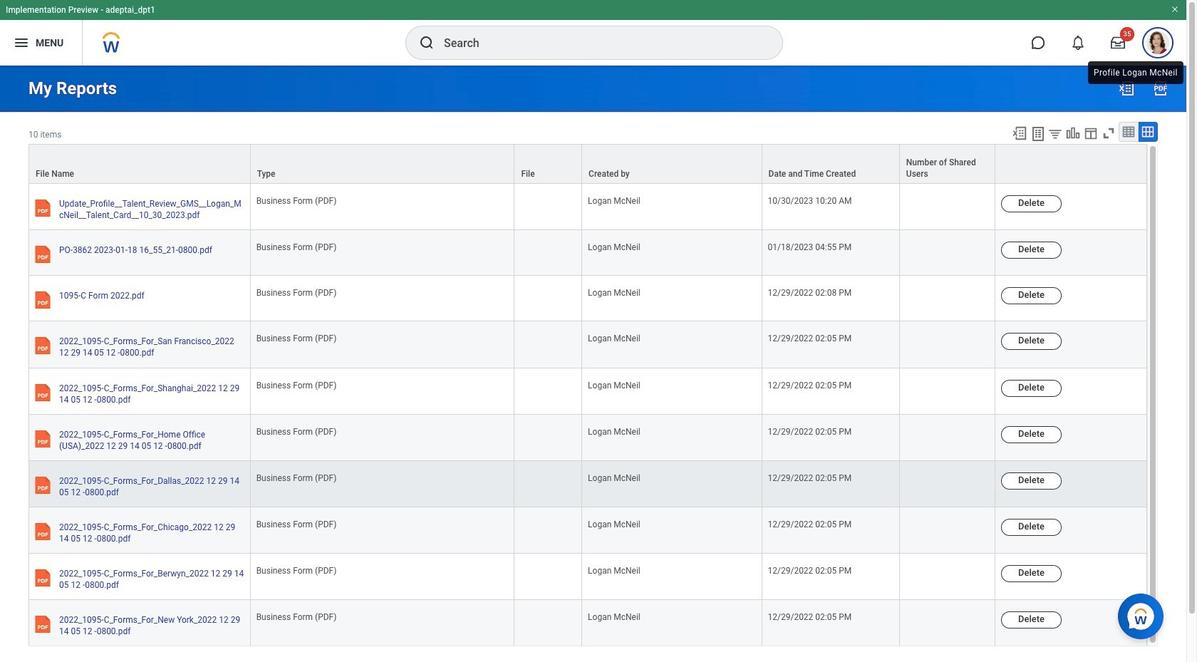 Task type: vqa. For each thing, say whether or not it's contained in the screenshot.
fourth business form (pdf) 'element' from the top
yes



Task type: locate. For each thing, give the bounding box(es) containing it.
main content
[[0, 66, 1187, 662]]

11 row from the top
[[29, 601, 1148, 647]]

row
[[29, 144, 1148, 184], [29, 184, 1148, 230], [29, 230, 1148, 276], [29, 276, 1148, 322], [29, 322, 1148, 368], [29, 368, 1148, 415], [29, 415, 1148, 461], [29, 461, 1148, 508], [29, 508, 1148, 554], [29, 554, 1148, 601], [29, 601, 1148, 647]]

4 business form (pdf) element from the top
[[256, 331, 337, 344]]

fullscreen image
[[1101, 125, 1117, 141]]

justify image
[[13, 34, 30, 51]]

business form (pdf) element
[[256, 193, 337, 206], [256, 240, 337, 253], [256, 285, 337, 298], [256, 331, 337, 344], [256, 378, 337, 390], [256, 424, 337, 437], [256, 470, 337, 483], [256, 517, 337, 530], [256, 563, 337, 576], [256, 610, 337, 623]]

click to view/edit grid preferences image
[[1084, 125, 1099, 141]]

cell
[[515, 184, 583, 230], [900, 184, 996, 230], [515, 230, 583, 276], [900, 230, 996, 276], [515, 276, 583, 322], [900, 276, 996, 322], [515, 322, 583, 368], [900, 322, 996, 368], [515, 368, 583, 415], [900, 368, 996, 415], [515, 415, 583, 461], [900, 415, 996, 461], [515, 461, 583, 508], [900, 461, 996, 508], [515, 508, 583, 554], [900, 508, 996, 554], [515, 554, 583, 601], [900, 554, 996, 601], [515, 601, 583, 647], [900, 601, 996, 647]]

6 business form (pdf) element from the top
[[256, 424, 337, 437]]

search image
[[418, 34, 436, 51]]

10 row from the top
[[29, 554, 1148, 601]]

7 row from the top
[[29, 415, 1148, 461]]

1 row from the top
[[29, 144, 1148, 184]]

toolbar
[[1006, 122, 1158, 144]]

Search Workday  search field
[[444, 27, 754, 58]]

10 business form (pdf) element from the top
[[256, 610, 337, 623]]

2 row from the top
[[29, 184, 1148, 230]]

5 row from the top
[[29, 322, 1148, 368]]

expand table image
[[1141, 125, 1156, 139]]

banner
[[0, 0, 1187, 66]]

tooltip
[[1086, 58, 1187, 87]]

3 row from the top
[[29, 230, 1148, 276]]



Task type: describe. For each thing, give the bounding box(es) containing it.
8 business form (pdf) element from the top
[[256, 517, 337, 530]]

notifications large image
[[1072, 36, 1086, 50]]

9 business form (pdf) element from the top
[[256, 563, 337, 576]]

profile logan mcneil image
[[1147, 31, 1170, 57]]

6 row from the top
[[29, 368, 1148, 415]]

inbox large image
[[1111, 36, 1126, 50]]

export to worksheets image
[[1030, 125, 1047, 143]]

export to excel image
[[1012, 125, 1028, 141]]

5 business form (pdf) element from the top
[[256, 378, 337, 390]]

my reports - expand/collapse chart image
[[1066, 125, 1082, 141]]

table image
[[1122, 125, 1136, 139]]

8 row from the top
[[29, 461, 1148, 508]]

export to excel image
[[1119, 80, 1136, 97]]

4 row from the top
[[29, 276, 1148, 322]]

select to filter grid data image
[[1048, 126, 1064, 141]]

view printable version (pdf) image
[[1153, 80, 1170, 97]]

3 business form (pdf) element from the top
[[256, 285, 337, 298]]

close environment banner image
[[1171, 5, 1180, 14]]

7 business form (pdf) element from the top
[[256, 470, 337, 483]]

9 row from the top
[[29, 508, 1148, 554]]

1 business form (pdf) element from the top
[[256, 193, 337, 206]]

2 business form (pdf) element from the top
[[256, 240, 337, 253]]



